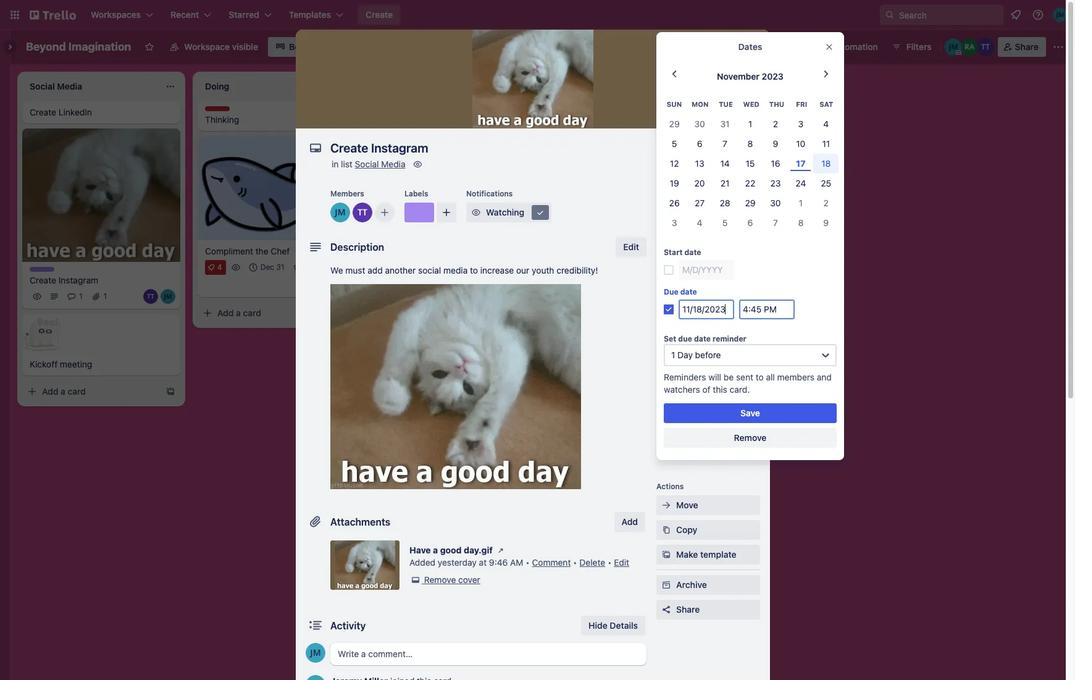 Task type: locate. For each thing, give the bounding box(es) containing it.
card.
[[730, 384, 750, 395]]

2 horizontal spatial to
[[756, 372, 764, 383]]

add
[[566, 80, 582, 90], [657, 184, 671, 193], [217, 307, 234, 318], [676, 375, 693, 385], [42, 386, 58, 397], [676, 450, 693, 461], [622, 516, 638, 527]]

6 up 13 on the top of page
[[697, 139, 703, 149]]

2 vertical spatial 4
[[217, 262, 222, 272]]

1 horizontal spatial 3 button
[[788, 114, 814, 134]]

sm image
[[717, 105, 730, 117], [660, 201, 673, 214], [660, 226, 673, 238], [660, 524, 673, 536], [495, 544, 507, 557]]

copy link
[[657, 520, 760, 540]]

1 vertical spatial media
[[703, 426, 728, 436]]

3 button
[[788, 114, 814, 134], [662, 213, 687, 233]]

sm image right mon
[[717, 105, 730, 117]]

1 horizontal spatial 8 button
[[788, 213, 814, 233]]

30 for bottom 30 'button'
[[770, 198, 781, 208]]

1 vertical spatial dates
[[676, 276, 700, 287]]

sm image down added
[[410, 574, 422, 586]]

ruby anderson (rubyanderson7) image down search field
[[961, 38, 978, 56]]

add members to card image
[[380, 206, 390, 219]]

0 vertical spatial create
[[366, 9, 393, 20]]

sm image down add to card
[[660, 201, 673, 214]]

1 vertical spatial 2
[[824, 198, 829, 208]]

last month image
[[667, 67, 682, 82]]

jeremy miller (jeremymiller198) image
[[330, 203, 350, 222], [319, 277, 334, 292]]

9 button down 25 "button"
[[814, 213, 839, 233]]

31
[[721, 119, 730, 129], [276, 262, 284, 272]]

in
[[332, 159, 339, 169]]

november 2023
[[717, 71, 784, 82]]

1 vertical spatial social
[[676, 426, 701, 436]]

1 button down 24
[[788, 194, 814, 213]]

7
[[723, 139, 728, 149], [773, 218, 778, 228]]

1 vertical spatial 5
[[723, 218, 728, 228]]

dates inside button
[[676, 276, 700, 287]]

social inside button
[[676, 426, 701, 436]]

30 down mon
[[695, 119, 705, 129]]

30 button down 23
[[763, 194, 788, 213]]

sm image inside copy link
[[660, 524, 673, 536]]

1 horizontal spatial a
[[236, 307, 241, 318]]

remove for remove cover
[[424, 574, 456, 585]]

edit left start at the right of page
[[623, 242, 639, 252]]

0 horizontal spatial 29 button
[[662, 114, 687, 134]]

8 button down 24 button
[[788, 213, 814, 233]]

29
[[669, 119, 680, 129], [745, 198, 756, 208]]

8 button up 15
[[738, 134, 763, 154]]

2 button down thu
[[763, 114, 788, 134]]

another
[[584, 80, 616, 90], [385, 265, 416, 276]]

1 vertical spatial 3
[[672, 218, 677, 228]]

add to card
[[657, 184, 699, 193]]

day
[[678, 350, 693, 360]]

1 horizontal spatial 3
[[798, 119, 804, 129]]

create inside button
[[366, 9, 393, 20]]

share
[[1015, 41, 1039, 52], [676, 604, 700, 615]]

jeremy miller (jeremymiller198) image up description
[[330, 203, 350, 222]]

0 horizontal spatial 8 button
[[738, 134, 763, 154]]

8 down 24 button
[[798, 218, 804, 228]]

sm image left make
[[660, 549, 673, 561]]

jeremy miller (jeremymiller198) image down we
[[319, 277, 334, 292]]

to right media
[[470, 265, 478, 276]]

2 horizontal spatial card
[[683, 184, 699, 193]]

create button
[[358, 5, 400, 25]]

6 button down 22 button
[[738, 213, 763, 233]]

0 vertical spatial 7 button
[[713, 134, 738, 154]]

Dec 31 checkbox
[[246, 260, 288, 275]]

terry turtle (terryturtle) image
[[301, 277, 316, 292], [143, 289, 158, 304]]

29 for right 29 'button'
[[745, 198, 756, 208]]

19
[[670, 178, 679, 189]]

6 button
[[687, 134, 713, 154], [738, 213, 763, 233]]

edit right delete link on the bottom
[[614, 557, 630, 568]]

sm image up start at the right of page
[[660, 226, 673, 238]]

card down meeting
[[68, 386, 86, 397]]

20
[[695, 178, 705, 189]]

list right in
[[341, 159, 353, 169]]

the
[[256, 246, 268, 256]]

all
[[766, 372, 775, 383]]

we
[[330, 265, 343, 276]]

5 button up 12
[[662, 134, 687, 154]]

ups
[[788, 41, 804, 52], [682, 357, 697, 366], [724, 375, 740, 385]]

card right the 19
[[683, 184, 699, 193]]

0 horizontal spatial another
[[385, 265, 416, 276]]

0 horizontal spatial 9 button
[[763, 134, 788, 154]]

terry turtle (terryturtle) image left add members to card image
[[353, 203, 372, 222]]

be
[[724, 372, 734, 383]]

5 down '28' button
[[723, 218, 728, 228]]

add a card button down the dec 31 checkbox
[[198, 303, 336, 323]]

6 down 22 button
[[748, 218, 753, 228]]

1 vertical spatial 7
[[773, 218, 778, 228]]

date for start date
[[685, 248, 701, 257]]

create
[[366, 9, 393, 20], [30, 107, 56, 117], [30, 275, 56, 286]]

create for create
[[366, 9, 393, 20]]

sm image for remove cover
[[410, 574, 422, 586]]

1 horizontal spatial another
[[584, 80, 616, 90]]

31 button
[[713, 114, 738, 134]]

this
[[713, 384, 728, 395]]

31 down tue
[[721, 119, 730, 129]]

power- inside button
[[759, 41, 788, 52]]

16
[[771, 158, 780, 169]]

reminder
[[713, 334, 747, 344]]

1 horizontal spatial terry turtle (terryturtle) image
[[301, 277, 316, 292]]

7 button up 14
[[713, 134, 738, 154]]

start
[[664, 248, 683, 257]]

button
[[695, 450, 722, 461]]

date for due date
[[681, 287, 697, 297]]

0 vertical spatial remove
[[734, 433, 767, 443]]

0 vertical spatial add a card button
[[198, 303, 336, 323]]

1 horizontal spatial list
[[618, 80, 631, 90]]

and
[[817, 372, 832, 383]]

4 button down 27
[[687, 213, 713, 233]]

sm image right social media link on the top left of page
[[412, 158, 424, 170]]

0 vertical spatial 6
[[697, 139, 703, 149]]

0 horizontal spatial 31
[[276, 262, 284, 272]]

add a card down the dec 31 checkbox
[[217, 307, 261, 318]]

make
[[676, 549, 698, 560]]

0 vertical spatial 4 button
[[814, 114, 839, 134]]

0 vertical spatial ups
[[788, 41, 804, 52]]

make template
[[676, 549, 737, 560]]

1 horizontal spatial 29 button
[[738, 194, 763, 213]]

share button down 0 notifications image
[[998, 37, 1046, 57]]

hide
[[589, 620, 608, 631]]

13 button
[[687, 154, 713, 174]]

due
[[678, 334, 692, 344]]

labels up the 'start date'
[[676, 227, 703, 237]]

sm image inside make template link
[[660, 549, 673, 561]]

share down archive
[[676, 604, 700, 615]]

1 vertical spatial to
[[470, 265, 478, 276]]

1 vertical spatial 5 button
[[713, 213, 738, 233]]

0 horizontal spatial dates
[[676, 276, 700, 287]]

sm image inside members link
[[660, 201, 673, 214]]

media up add members to card image
[[381, 159, 406, 169]]

add a card down kickoff meeting
[[42, 386, 86, 397]]

9 down 25 "button"
[[824, 218, 829, 228]]

2 button
[[763, 114, 788, 134], [814, 194, 839, 213]]

share left show menu image
[[1015, 41, 1039, 52]]

1 button
[[738, 114, 763, 134], [788, 194, 814, 213]]

0 horizontal spatial 29
[[669, 119, 680, 129]]

set due date reminder
[[664, 334, 747, 344]]

0 vertical spatial social
[[355, 159, 379, 169]]

dates button
[[657, 272, 760, 292]]

labels up color: purple, title: none image
[[405, 189, 428, 198]]

checklist
[[676, 251, 714, 262]]

1 vertical spatial ups
[[682, 357, 697, 366]]

media inside button
[[703, 426, 728, 436]]

sm image inside "checklist" link
[[660, 251, 673, 263]]

have\_a\_good\_day.gif image
[[330, 284, 581, 489]]

1 vertical spatial add a card button
[[22, 382, 161, 402]]

attachment
[[676, 301, 724, 311]]

5 button down 28
[[713, 213, 738, 233]]

ruby anderson (rubyanderson7) image down we
[[336, 277, 351, 292]]

4 down members link
[[697, 218, 703, 228]]

1 horizontal spatial create from template… image
[[341, 308, 351, 318]]

reminders
[[664, 372, 706, 383]]

create for create linkedin
[[30, 107, 56, 117]]

meeting
[[60, 359, 92, 370]]

sm image left checklist
[[660, 251, 673, 263]]

0 horizontal spatial 3
[[672, 218, 677, 228]]

1 horizontal spatial ups
[[724, 375, 740, 385]]

2 vertical spatial to
[[756, 372, 764, 383]]

share button down archive 'link'
[[657, 600, 760, 620]]

list left last month icon
[[618, 80, 631, 90]]

0 vertical spatial list
[[618, 80, 631, 90]]

0 horizontal spatial add a card button
[[22, 382, 161, 402]]

sm image
[[814, 37, 831, 54], [412, 158, 424, 170], [470, 206, 482, 219], [534, 206, 547, 219], [660, 251, 673, 263], [660, 499, 673, 511], [660, 549, 673, 561], [410, 574, 422, 586], [660, 579, 673, 591]]

0 horizontal spatial automation
[[657, 406, 699, 416]]

another inside button
[[584, 80, 616, 90]]

workspace visible
[[184, 41, 258, 52]]

next month image
[[819, 67, 834, 82]]

9 up the 16 at the right of page
[[773, 139, 779, 149]]

yesterday
[[438, 557, 477, 568]]

0 vertical spatial 8
[[748, 139, 753, 149]]

M/D/YYYY text field
[[679, 260, 734, 280]]

0 horizontal spatial share button
[[657, 600, 760, 620]]

sm image inside automation button
[[814, 37, 831, 54]]

to
[[673, 184, 681, 193], [470, 265, 478, 276], [756, 372, 764, 383]]

9 button up the 16 at the right of page
[[763, 134, 788, 154]]

edit button
[[616, 237, 647, 257]]

2 button down 25
[[814, 194, 839, 213]]

2 down 25 "button"
[[824, 198, 829, 208]]

1 horizontal spatial 30 button
[[763, 194, 788, 213]]

0 vertical spatial date
[[685, 248, 701, 257]]

4 button up the 11
[[814, 114, 839, 134]]

0 vertical spatial ruby anderson (rubyanderson7) image
[[961, 38, 978, 56]]

add a card button for the top create from template… icon
[[198, 303, 336, 323]]

automation up next month icon
[[831, 41, 878, 52]]

add button
[[676, 450, 722, 461]]

beyond
[[26, 40, 66, 53]]

1 vertical spatial date
[[681, 287, 697, 297]]

dec 31
[[261, 262, 284, 272]]

to left all
[[756, 372, 764, 383]]

jeremy miller (jeremymiller198) image
[[1053, 7, 1068, 22], [945, 38, 962, 56], [161, 289, 175, 304], [306, 643, 326, 663]]

6 button up 13 on the top of page
[[687, 134, 713, 154]]

dec
[[261, 262, 274, 272]]

ups inside button
[[788, 41, 804, 52]]

7 down 23 button at the top right of page
[[773, 218, 778, 228]]

0 horizontal spatial 8
[[748, 139, 753, 149]]

thu
[[770, 100, 785, 108]]

power-ups up reminders
[[657, 357, 697, 366]]

custom fields
[[676, 326, 735, 336]]

add a card button
[[198, 303, 336, 323], [22, 382, 161, 402]]

0 horizontal spatial 3 button
[[662, 213, 687, 233]]

date right due
[[681, 287, 697, 297]]

sm image down notifications
[[470, 206, 482, 219]]

1 horizontal spatial add a card
[[217, 307, 261, 318]]

to up 26
[[673, 184, 681, 193]]

notifications
[[466, 189, 513, 198]]

26
[[669, 198, 680, 208]]

0 horizontal spatial remove
[[424, 574, 456, 585]]

31 right the dec on the top of page
[[276, 262, 284, 272]]

create linkedin
[[30, 107, 92, 117]]

29 down sun
[[669, 119, 680, 129]]

29 button down sun
[[662, 114, 687, 134]]

7 for bottom 7 button
[[773, 218, 778, 228]]

social
[[418, 265, 441, 276]]

3 down 26 button
[[672, 218, 677, 228]]

date right start at the right of page
[[685, 248, 701, 257]]

1 vertical spatial jeremy miller (jeremymiller198) image
[[319, 277, 334, 292]]

9 button
[[763, 134, 788, 154], [814, 213, 839, 233]]

automation down watchers
[[657, 406, 699, 416]]

None text field
[[324, 137, 732, 159]]

sm image down actions
[[660, 499, 673, 511]]

1 horizontal spatial 7 button
[[763, 213, 788, 233]]

remove button
[[664, 428, 837, 448]]

6
[[697, 139, 703, 149], [748, 218, 753, 228]]

29 down 22 button
[[745, 198, 756, 208]]

29 button down the 22
[[738, 194, 763, 213]]

added yesterday at 9:46 am
[[410, 557, 524, 568]]

sm image up 9:46
[[495, 544, 507, 557]]

sm image for checklist
[[660, 251, 673, 263]]

1 vertical spatial edit
[[614, 557, 630, 568]]

sm image inside archive 'link'
[[660, 579, 673, 591]]

0 horizontal spatial add a card
[[42, 386, 86, 397]]

0 vertical spatial share button
[[998, 37, 1046, 57]]

dates up due date
[[676, 276, 700, 287]]

3
[[798, 119, 804, 129], [672, 218, 677, 228]]

1 horizontal spatial remove
[[734, 433, 767, 443]]

watching
[[486, 207, 525, 217]]

add a card button down kickoff meeting "link"
[[22, 382, 161, 402]]

0 horizontal spatial 1 button
[[738, 114, 763, 134]]

1 vertical spatial 3 button
[[662, 213, 687, 233]]

8 up 15
[[748, 139, 753, 149]]

sm image inside move link
[[660, 499, 673, 511]]

1 horizontal spatial 8
[[798, 218, 804, 228]]

sm image left copy
[[660, 524, 673, 536]]

2 vertical spatial a
[[433, 545, 438, 555]]

16 button
[[763, 154, 788, 174]]

7 down 31 "button"
[[723, 139, 728, 149]]

dates up november 2023 on the right
[[739, 41, 763, 52]]

0 horizontal spatial power-
[[657, 357, 682, 366]]

ruby anderson (rubyanderson7) image
[[961, 38, 978, 56], [336, 277, 351, 292]]

terry turtle (terryturtle) image
[[977, 38, 994, 56], [353, 203, 372, 222]]

0 vertical spatial 6 button
[[687, 134, 713, 154]]

7 button down 23 button at the top right of page
[[763, 213, 788, 233]]

5 button
[[662, 134, 687, 154], [713, 213, 738, 233]]

1 button down 'wed'
[[738, 114, 763, 134]]

card down the dec 31 checkbox
[[243, 307, 261, 318]]

date up before
[[694, 334, 711, 344]]

sm image left archive
[[660, 579, 673, 591]]

search image
[[885, 10, 895, 20]]

sm image inside the labels link
[[660, 226, 673, 238]]

kickoff meeting link
[[30, 359, 173, 371]]

sun
[[667, 100, 682, 108]]

3 button down 26
[[662, 213, 687, 233]]

sm image for watching
[[470, 206, 482, 219]]

thoughts thinking
[[205, 106, 239, 125]]

0 vertical spatial card
[[683, 184, 699, 193]]

remove inside 'button'
[[734, 433, 767, 443]]

1 horizontal spatial 4 button
[[814, 114, 839, 134]]

0 notifications image
[[1009, 7, 1024, 22]]

29 button
[[662, 114, 687, 134], [738, 194, 763, 213]]

0 vertical spatial media
[[381, 159, 406, 169]]

3 up 10
[[798, 119, 804, 129]]

list inside button
[[618, 80, 631, 90]]

1 vertical spatial 9
[[824, 218, 829, 228]]

0 horizontal spatial labels
[[405, 189, 428, 198]]

power-ups inside button
[[759, 41, 804, 52]]

media up 'button'
[[703, 426, 728, 436]]

create from template… image
[[516, 112, 526, 122]]

2 horizontal spatial ups
[[788, 41, 804, 52]]

youth
[[532, 265, 554, 276]]

add another list button
[[544, 72, 712, 99]]

2 vertical spatial create
[[30, 275, 56, 286]]

members
[[330, 189, 364, 198], [676, 202, 715, 213]]

sm image up next month icon
[[814, 37, 831, 54]]

remove down save button
[[734, 433, 767, 443]]

terry turtle (terryturtle) image down search field
[[977, 38, 994, 56]]

1 vertical spatial add a card
[[42, 386, 86, 397]]

0 vertical spatial 1 button
[[738, 114, 763, 134]]

24 button
[[788, 174, 814, 194]]

automation inside button
[[831, 41, 878, 52]]

save
[[741, 408, 760, 418]]

0 vertical spatial 7
[[723, 139, 728, 149]]

1 vertical spatial 8
[[798, 218, 804, 228]]

1 horizontal spatial terry turtle (terryturtle) image
[[977, 38, 994, 56]]

4 down compliment
[[217, 262, 222, 272]]

have a good day.gif
[[410, 545, 493, 555]]

workspace
[[184, 41, 230, 52]]

custom fields button
[[657, 325, 760, 337]]

3 button up 10
[[788, 114, 814, 134]]

remove down yesterday
[[424, 574, 456, 585]]

1 horizontal spatial add a card button
[[198, 303, 336, 323]]

attachment button
[[657, 297, 760, 316]]

1 vertical spatial 8 button
[[788, 213, 814, 233]]

4 up the 11
[[824, 119, 829, 129]]

0 vertical spatial members
[[330, 189, 364, 198]]

create from template… image
[[341, 308, 351, 318], [166, 387, 175, 397]]

power-ups up '2023'
[[759, 41, 804, 52]]

Board name text field
[[20, 37, 137, 57]]

0 horizontal spatial 5
[[672, 139, 677, 149]]



Task type: vqa. For each thing, say whether or not it's contained in the screenshot.
101
no



Task type: describe. For each thing, give the bounding box(es) containing it.
23 button
[[763, 174, 788, 194]]

1 left day
[[671, 350, 675, 360]]

M/D/YYYY text field
[[679, 300, 734, 320]]

1 vertical spatial a
[[61, 386, 65, 397]]

1 horizontal spatial share button
[[998, 37, 1046, 57]]

sm image for members
[[660, 201, 673, 214]]

17 button
[[788, 154, 814, 174]]

2 vertical spatial date
[[694, 334, 711, 344]]

0 vertical spatial to
[[673, 184, 681, 193]]

cover link
[[714, 101, 763, 121]]

star or unstar board image
[[145, 42, 155, 52]]

close popover image
[[825, 42, 835, 52]]

Add time text field
[[739, 300, 795, 320]]

17
[[796, 158, 806, 169]]

2023
[[762, 71, 784, 82]]

1 vertical spatial 9 button
[[814, 213, 839, 233]]

15
[[746, 158, 755, 169]]

2 vertical spatial card
[[68, 386, 86, 397]]

to inside reminders will be sent to all members and watchers of this card.
[[756, 372, 764, 383]]

imagination
[[68, 40, 131, 53]]

at
[[479, 557, 487, 568]]

add a card button for bottom create from template… icon
[[22, 382, 161, 402]]

board
[[289, 41, 313, 52]]

0 vertical spatial jeremy miller (jeremymiller198) image
[[330, 203, 350, 222]]

29 for the top 29 'button'
[[669, 119, 680, 129]]

labels link
[[657, 222, 760, 242]]

must
[[346, 265, 365, 276]]

instagram
[[59, 275, 98, 286]]

sat
[[820, 100, 834, 108]]

archive link
[[657, 575, 760, 595]]

cover
[[458, 574, 481, 585]]

0 vertical spatial 5 button
[[662, 134, 687, 154]]

Search field
[[895, 6, 1003, 24]]

1 vertical spatial 4 button
[[687, 213, 713, 233]]

in list social media
[[332, 159, 406, 169]]

mon
[[692, 100, 709, 108]]

remove cover link
[[410, 574, 481, 586]]

comment
[[532, 557, 571, 568]]

edit link
[[614, 557, 630, 568]]

0 vertical spatial add a card
[[217, 307, 261, 318]]

0 vertical spatial 29 button
[[662, 114, 687, 134]]

Write a comment text field
[[330, 643, 647, 665]]

0 vertical spatial 9 button
[[763, 134, 788, 154]]

25 button
[[814, 174, 839, 194]]

make template link
[[657, 545, 760, 565]]

board link
[[268, 37, 321, 57]]

1 horizontal spatial 5 button
[[713, 213, 738, 233]]

0 vertical spatial 2 button
[[763, 114, 788, 134]]

color: bold red, title: "thoughts" element
[[205, 106, 239, 116]]

fri
[[796, 100, 808, 108]]

add button
[[614, 512, 646, 532]]

1 vertical spatial 6 button
[[738, 213, 763, 233]]

create instagram
[[30, 275, 98, 286]]

social media
[[676, 426, 728, 436]]

remove for remove
[[734, 433, 767, 443]]

20 button
[[687, 174, 713, 194]]

color: purple, title: none image
[[405, 203, 434, 222]]

color: purple, title: none image
[[30, 267, 54, 272]]

thinking
[[205, 114, 239, 125]]

create for create instagram
[[30, 275, 56, 286]]

0 vertical spatial 3 button
[[788, 114, 814, 134]]

primary element
[[0, 0, 1075, 30]]

0 vertical spatial terry turtle (terryturtle) image
[[977, 38, 994, 56]]

1 day before
[[671, 350, 721, 360]]

1 vertical spatial share button
[[657, 600, 760, 620]]

14 button
[[713, 154, 738, 174]]

visible
[[232, 41, 258, 52]]

1 horizontal spatial 2 button
[[814, 194, 839, 213]]

1 down instagram
[[79, 292, 83, 301]]

1 horizontal spatial 9
[[824, 218, 829, 228]]

22
[[745, 178, 756, 189]]

1 horizontal spatial members
[[676, 202, 715, 213]]

0 vertical spatial 3
[[798, 119, 804, 129]]

0 horizontal spatial 7 button
[[713, 134, 738, 154]]

filters
[[907, 41, 932, 52]]

8 for the top 8 button
[[748, 139, 753, 149]]

will
[[709, 372, 722, 383]]

0 vertical spatial share
[[1015, 41, 1039, 52]]

sm image right watching
[[534, 206, 547, 219]]

custom
[[676, 326, 708, 336]]

watching button
[[466, 203, 552, 222]]

move
[[676, 500, 698, 510]]

show menu image
[[1053, 41, 1065, 53]]

7 for leftmost 7 button
[[723, 139, 728, 149]]

1 horizontal spatial ruby anderson (rubyanderson7) image
[[961, 38, 978, 56]]

actions
[[657, 482, 684, 491]]

kickoff meeting
[[30, 359, 92, 370]]

8 for 8 button to the right
[[798, 218, 804, 228]]

0 horizontal spatial terry turtle (terryturtle) image
[[143, 289, 158, 304]]

we must add another social media to increase our youth credibility!
[[330, 265, 598, 276]]

sm image inside cover link
[[717, 105, 730, 117]]

1 down cover
[[749, 119, 752, 129]]

9:46
[[489, 557, 508, 568]]

good
[[440, 545, 462, 555]]

attachments
[[330, 516, 391, 528]]

am
[[510, 557, 524, 568]]

1 vertical spatial power-ups
[[657, 357, 697, 366]]

31 inside "button"
[[721, 119, 730, 129]]

1 horizontal spatial 4
[[697, 218, 703, 228]]

thoughts
[[205, 106, 239, 116]]

hide details
[[589, 620, 638, 631]]

0 vertical spatial 8 button
[[738, 134, 763, 154]]

21
[[721, 178, 730, 189]]

kickoff
[[30, 359, 58, 370]]

archive
[[676, 579, 707, 590]]

1 horizontal spatial 2
[[824, 198, 829, 208]]

power-ups button
[[734, 37, 811, 57]]

of
[[703, 384, 711, 395]]

back to home image
[[30, 5, 76, 25]]

0 horizontal spatial social
[[355, 159, 379, 169]]

1 vertical spatial labels
[[676, 227, 703, 237]]

0 horizontal spatial to
[[470, 265, 478, 276]]

30 for the topmost 30 'button'
[[695, 119, 705, 129]]

0 horizontal spatial list
[[341, 159, 353, 169]]

1 horizontal spatial card
[[243, 307, 261, 318]]

november
[[717, 71, 760, 82]]

sm image for labels
[[660, 226, 673, 238]]

2 horizontal spatial a
[[433, 545, 438, 555]]

0 vertical spatial 9
[[773, 139, 779, 149]]

1 horizontal spatial 1 button
[[788, 194, 814, 213]]

thinking link
[[205, 114, 348, 126]]

1 vertical spatial 7 button
[[763, 213, 788, 233]]

move link
[[657, 495, 760, 515]]

template
[[701, 549, 737, 560]]

0 horizontal spatial share
[[676, 604, 700, 615]]

add
[[368, 265, 383, 276]]

0 horizontal spatial terry turtle (terryturtle) image
[[353, 203, 372, 222]]

2 vertical spatial ups
[[724, 375, 740, 385]]

23
[[771, 178, 781, 189]]

0 vertical spatial create from template… image
[[341, 308, 351, 318]]

delete
[[580, 557, 606, 568]]

sm image for automation
[[814, 37, 831, 54]]

edit inside button
[[623, 242, 639, 252]]

0 horizontal spatial members
[[330, 189, 364, 198]]

1 down create instagram link
[[104, 292, 107, 301]]

14
[[721, 158, 730, 169]]

copy
[[676, 524, 698, 535]]

wed
[[743, 100, 760, 108]]

sm image for move
[[660, 499, 673, 511]]

details
[[610, 620, 638, 631]]

media
[[444, 265, 468, 276]]

members
[[777, 372, 815, 383]]

1 down 24 button
[[799, 198, 803, 208]]

0 horizontal spatial 6
[[697, 139, 703, 149]]

compliment the chef
[[205, 246, 290, 256]]

sm image for copy
[[660, 524, 673, 536]]

1 vertical spatial power-
[[657, 357, 682, 366]]

11
[[822, 139, 830, 149]]

1 left must
[[330, 262, 333, 272]]

open information menu image
[[1032, 9, 1045, 21]]

1 vertical spatial ruby anderson (rubyanderson7) image
[[336, 277, 351, 292]]

sm image for archive
[[660, 579, 673, 591]]

1 vertical spatial 30 button
[[763, 194, 788, 213]]

0 vertical spatial a
[[236, 307, 241, 318]]

filters button
[[888, 37, 936, 57]]

watchers
[[664, 384, 700, 395]]

added
[[410, 557, 436, 568]]

social media button
[[657, 421, 760, 441]]

0 horizontal spatial 2
[[773, 119, 778, 129]]

tue
[[719, 100, 733, 108]]

start date
[[664, 248, 701, 257]]

26 button
[[662, 194, 687, 213]]

1 horizontal spatial 5
[[723, 218, 728, 228]]

22 button
[[738, 174, 763, 194]]

1 horizontal spatial power-
[[695, 375, 724, 385]]

0 vertical spatial 30 button
[[687, 114, 713, 134]]

create linkedin link
[[30, 106, 173, 119]]

save button
[[664, 404, 837, 423]]

sm image for make template
[[660, 549, 673, 561]]

31 inside checkbox
[[276, 262, 284, 272]]

1 horizontal spatial dates
[[739, 41, 763, 52]]

1 vertical spatial 6
[[748, 218, 753, 228]]

compliment
[[205, 246, 253, 256]]

1 vertical spatial create from template… image
[[166, 387, 175, 397]]

0 vertical spatial labels
[[405, 189, 428, 198]]

0 vertical spatial 5
[[672, 139, 677, 149]]

0 vertical spatial 4
[[824, 119, 829, 129]]

12 button
[[662, 154, 687, 174]]



